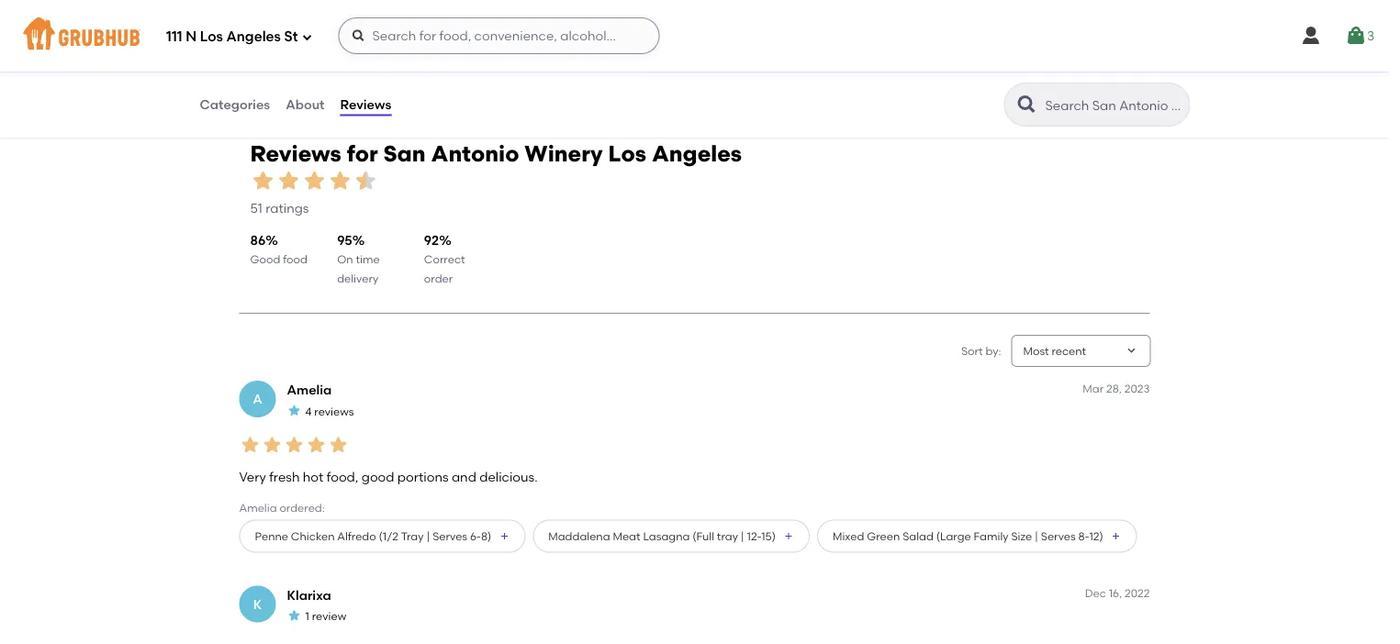 Task type: locate. For each thing, give the bounding box(es) containing it.
plus icon image inside maddalena meat lasagna (full tray | 12-15) button
[[783, 531, 794, 542]]

portions
[[397, 470, 449, 485]]

0 horizontal spatial svg image
[[1300, 25, 1322, 47]]

plus icon image right '8)'
[[499, 531, 510, 542]]

very
[[239, 470, 266, 485]]

0 horizontal spatial |
[[426, 530, 430, 543]]

2023
[[1125, 382, 1150, 395]]

time
[[356, 253, 380, 266]]

0 horizontal spatial plus icon image
[[499, 531, 510, 542]]

2 horizontal spatial |
[[1035, 530, 1038, 543]]

angeles
[[226, 29, 281, 45], [652, 140, 742, 167]]

1 vertical spatial order
[[424, 272, 453, 285]]

1 vertical spatial ratings
[[266, 200, 309, 216]]

2 horizontal spatial plus icon image
[[1111, 531, 1122, 542]]

1 vertical spatial amelia
[[239, 501, 277, 515]]

0 vertical spatial order
[[622, 67, 650, 81]]

serves inside button
[[433, 530, 467, 543]]

order right the your
[[622, 67, 650, 81]]

plus icon image for maddalena meat lasagna (full tray | 12-15)
[[783, 531, 794, 542]]

1
[[305, 610, 309, 623]]

amelia down the very
[[239, 501, 277, 515]]

los
[[200, 29, 223, 45], [608, 140, 646, 167]]

svg image
[[351, 28, 366, 43], [302, 32, 313, 43]]

1 horizontal spatial |
[[741, 530, 744, 543]]

serves left 8-
[[1041, 530, 1076, 543]]

92 correct order
[[424, 233, 465, 285]]

| inside button
[[426, 530, 430, 543]]

plus icon image inside penne chicken alfredo (1/2 tray | serves 6-8) button
[[499, 531, 510, 542]]

| right 'tray' on the left bottom
[[426, 530, 430, 543]]

reviews
[[340, 97, 391, 112], [250, 140, 341, 167]]

penne chicken alfredo (1/2 tray | serves 6-8)
[[255, 530, 492, 543]]

4 reviews
[[305, 405, 354, 418]]

0 horizontal spatial ratings
[[266, 200, 309, 216]]

size
[[1011, 530, 1032, 543]]

8)
[[481, 530, 492, 543]]

1 serves from the left
[[433, 530, 467, 543]]

(large
[[936, 530, 971, 543]]

0 vertical spatial amelia
[[287, 383, 332, 398]]

los right winery
[[608, 140, 646, 167]]

proceed to checkout
[[1109, 577, 1242, 593]]

ratings
[[464, 3, 508, 18], [266, 200, 309, 216]]

4
[[305, 405, 312, 418]]

order
[[622, 67, 650, 81], [424, 272, 453, 285]]

0 horizontal spatial order
[[424, 272, 453, 285]]

92
[[424, 233, 439, 249]]

maddalena meat lasagna (full tray | 12-15) button
[[533, 520, 810, 553]]

| right size
[[1035, 530, 1038, 543]]

0 horizontal spatial angeles
[[226, 29, 281, 45]]

| left 12-
[[741, 530, 744, 543]]

svg image
[[1300, 25, 1322, 47], [1345, 25, 1367, 47]]

(1/2
[[379, 530, 398, 543]]

0 horizontal spatial svg image
[[302, 32, 313, 43]]

1 horizontal spatial amelia
[[287, 383, 332, 398]]

1 plus icon image from the left
[[499, 531, 510, 542]]

amelia ordered:
[[239, 501, 325, 515]]

0 horizontal spatial amelia
[[239, 501, 277, 515]]

mar
[[1083, 382, 1104, 395]]

ordered:
[[280, 501, 325, 515]]

klarixa
[[287, 588, 331, 603]]

1 vertical spatial reviews
[[250, 140, 341, 167]]

plus icon image right 15)
[[783, 531, 794, 542]]

reviews up for
[[340, 97, 391, 112]]

|
[[426, 530, 430, 543], [741, 530, 744, 543], [1035, 530, 1038, 543]]

star icon image
[[250, 168, 276, 194], [276, 168, 302, 194], [302, 168, 327, 194], [327, 168, 353, 194], [353, 168, 379, 194], [353, 168, 379, 194], [287, 404, 302, 418], [239, 434, 261, 456], [261, 434, 283, 456], [283, 434, 305, 456], [305, 434, 327, 456], [327, 434, 349, 456], [287, 609, 302, 623]]

serves inside button
[[1041, 530, 1076, 543]]

0 horizontal spatial los
[[200, 29, 223, 45]]

amelia for amelia
[[287, 383, 332, 398]]

serves left "6-"
[[433, 530, 467, 543]]

penne
[[255, 530, 288, 543]]

86 good food
[[250, 233, 307, 266]]

penne chicken alfredo (1/2 tray | serves 6-8) button
[[239, 520, 525, 553]]

0 vertical spatial angeles
[[226, 29, 281, 45]]

by:
[[986, 344, 1001, 357]]

good
[[250, 253, 280, 266]]

serves
[[433, 530, 467, 543], [1041, 530, 1076, 543]]

ratings right 51
[[266, 200, 309, 216]]

1 horizontal spatial svg image
[[1345, 25, 1367, 47]]

plus icon image inside mixed green salad (large family size | serves 8-12) button
[[1111, 531, 1122, 542]]

fresh
[[269, 470, 300, 485]]

los right n
[[200, 29, 223, 45]]

1 vertical spatial angeles
[[652, 140, 742, 167]]

| for serves
[[426, 530, 430, 543]]

about
[[286, 97, 325, 112]]

2 svg image from the left
[[1345, 25, 1367, 47]]

order down correct
[[424, 272, 453, 285]]

reviews for reviews
[[340, 97, 391, 112]]

0 vertical spatial los
[[200, 29, 223, 45]]

1 horizontal spatial serves
[[1041, 530, 1076, 543]]

a
[[253, 392, 262, 407]]

3 plus icon image from the left
[[1111, 531, 1122, 542]]

review
[[312, 610, 346, 623]]

1 vertical spatial los
[[608, 140, 646, 167]]

chicken
[[291, 530, 335, 543]]

plus icon image
[[499, 531, 510, 542], [783, 531, 794, 542], [1111, 531, 1122, 542]]

0 vertical spatial reviews
[[340, 97, 391, 112]]

1 horizontal spatial ratings
[[464, 3, 508, 18]]

plus icon image right 12)
[[1111, 531, 1122, 542]]

26 ratings
[[446, 3, 508, 18]]

1 horizontal spatial plus icon image
[[783, 531, 794, 542]]

angeles inside main navigation navigation
[[226, 29, 281, 45]]

0 horizontal spatial serves
[[433, 530, 467, 543]]

2 | from the left
[[741, 530, 744, 543]]

st
[[284, 29, 298, 45]]

0 vertical spatial ratings
[[464, 3, 508, 18]]

search icon image
[[1016, 94, 1038, 116]]

1 horizontal spatial svg image
[[351, 28, 366, 43]]

1 horizontal spatial angeles
[[652, 140, 742, 167]]

28,
[[1106, 382, 1122, 395]]

amelia up 4
[[287, 383, 332, 398]]

los inside main navigation navigation
[[200, 29, 223, 45]]

Sort by: field
[[1023, 343, 1086, 359]]

proceed to checkout button
[[1052, 568, 1298, 601]]

salad
[[903, 530, 934, 543]]

dec
[[1085, 587, 1106, 601]]

51 ratings
[[250, 200, 309, 216]]

| for 12-
[[741, 530, 744, 543]]

25%
[[554, 67, 576, 81]]

reviews inside 'button'
[[340, 97, 391, 112]]

Search for food, convenience, alcohol... search field
[[338, 17, 660, 54]]

1 | from the left
[[426, 530, 430, 543]]

recent
[[1052, 344, 1086, 357]]

1 svg image from the left
[[1300, 25, 1322, 47]]

reviews down about button
[[250, 140, 341, 167]]

111
[[166, 29, 182, 45]]

86
[[250, 233, 266, 249]]

alfredo
[[337, 530, 376, 543]]

16,
[[1109, 587, 1122, 601]]

2 plus icon image from the left
[[783, 531, 794, 542]]

ratings right 26
[[464, 3, 508, 18]]

2 serves from the left
[[1041, 530, 1076, 543]]

sort
[[961, 344, 983, 357]]



Task type: vqa. For each thing, say whether or not it's contained in the screenshot.
Green
yes



Task type: describe. For each thing, give the bounding box(es) containing it.
plus icon image for penne chicken alfredo (1/2 tray | serves 6-8)
[[499, 531, 510, 542]]

good
[[362, 470, 394, 485]]

reviews for san antonio winery los angeles
[[250, 140, 742, 167]]

mar 28, 2023
[[1083, 382, 1150, 395]]

6-
[[470, 530, 481, 543]]

winery
[[525, 140, 603, 167]]

mixed green salad (large family size | serves 8-12) button
[[817, 520, 1137, 553]]

meat
[[613, 530, 640, 543]]

delicious.
[[480, 470, 538, 485]]

tray
[[401, 530, 424, 543]]

main navigation navigation
[[0, 0, 1389, 72]]

about button
[[285, 72, 326, 138]]

maddalena meat lasagna (full tray | 12-15)
[[548, 530, 776, 543]]

3 button
[[1345, 19, 1375, 52]]

reviews button
[[339, 72, 392, 138]]

categories button
[[199, 72, 271, 138]]

tray
[[717, 530, 738, 543]]

on
[[337, 253, 353, 266]]

111 n los angeles st
[[166, 29, 298, 45]]

checkout
[[1181, 577, 1242, 593]]

caret down icon image
[[1124, 344, 1139, 359]]

off
[[579, 67, 593, 81]]

reviews
[[314, 405, 354, 418]]

correct
[[424, 253, 465, 266]]

Search San Antonio Winery Los Angeles search field
[[1044, 96, 1184, 114]]

mixed
[[833, 530, 864, 543]]

to
[[1165, 577, 1178, 593]]

antonio
[[431, 140, 519, 167]]

95
[[337, 233, 352, 249]]

1 horizontal spatial los
[[608, 140, 646, 167]]

26
[[446, 3, 461, 18]]

1 review
[[305, 610, 346, 623]]

3
[[1367, 28, 1375, 43]]

family
[[974, 530, 1009, 543]]

your
[[596, 67, 619, 81]]

food,
[[327, 470, 358, 485]]

12)
[[1089, 530, 1103, 543]]

(full
[[693, 530, 714, 543]]

8-
[[1078, 530, 1089, 543]]

san
[[383, 140, 426, 167]]

dec 16, 2022
[[1085, 587, 1150, 601]]

food
[[283, 253, 307, 266]]

very fresh hot food, good portions and delicious.
[[239, 470, 538, 485]]

green
[[867, 530, 900, 543]]

mixed green salad (large family size | serves 8-12)
[[833, 530, 1103, 543]]

svg image inside "3" button
[[1345, 25, 1367, 47]]

order inside 92 correct order
[[424, 272, 453, 285]]

25% off your order
[[554, 67, 650, 81]]

most
[[1023, 344, 1049, 357]]

k
[[253, 597, 262, 613]]

n
[[186, 29, 197, 45]]

2022
[[1125, 587, 1150, 601]]

delivery
[[337, 272, 378, 285]]

lasagna
[[643, 530, 690, 543]]

ratings for 26 ratings
[[464, 3, 508, 18]]

proceed
[[1109, 577, 1162, 593]]

hot
[[303, 470, 324, 485]]

15)
[[761, 530, 776, 543]]

most recent
[[1023, 344, 1086, 357]]

amelia for amelia ordered:
[[239, 501, 277, 515]]

for
[[347, 140, 378, 167]]

reviews for reviews for san antonio winery los angeles
[[250, 140, 341, 167]]

1 horizontal spatial order
[[622, 67, 650, 81]]

51
[[250, 200, 263, 216]]

plus icon image for mixed green salad (large family size | serves 8-12)
[[1111, 531, 1122, 542]]

categories
[[200, 97, 270, 112]]

and
[[452, 470, 476, 485]]

ratings for 51 ratings
[[266, 200, 309, 216]]

3 | from the left
[[1035, 530, 1038, 543]]

sort by:
[[961, 344, 1001, 357]]

maddalena
[[548, 530, 610, 543]]

95 on time delivery
[[337, 233, 380, 285]]

12-
[[747, 530, 761, 543]]



